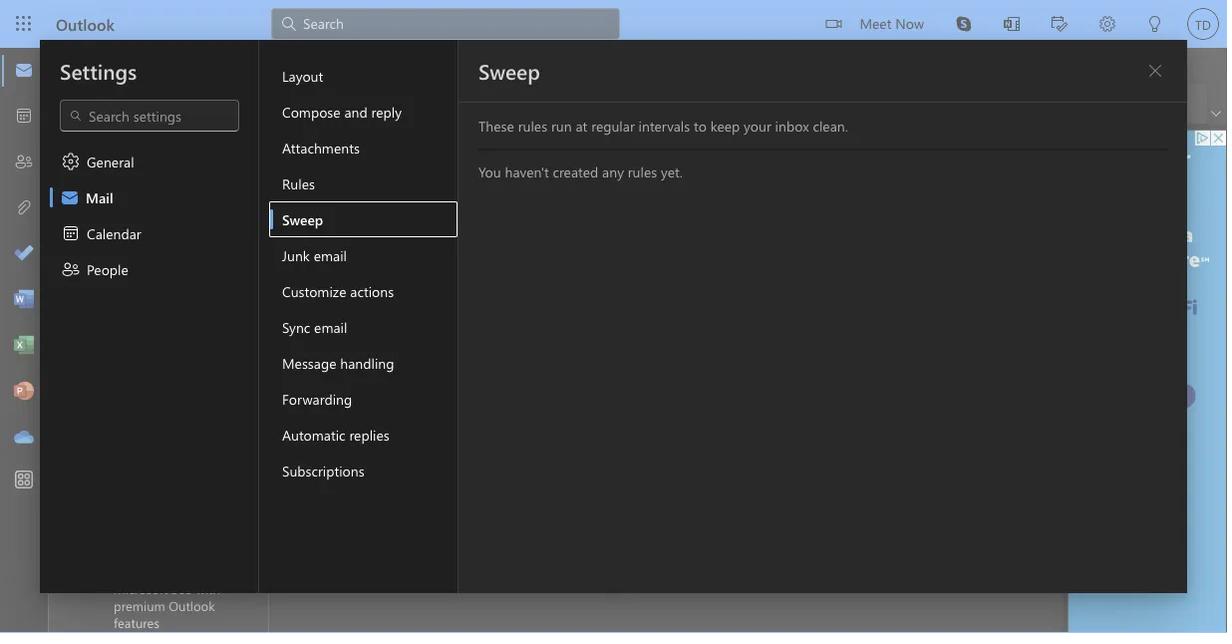 Task type: vqa. For each thing, say whether or not it's contained in the screenshot.
"tab list" at the top left of page containing Home
yes



Task type: locate. For each thing, give the bounding box(es) containing it.

[[61, 223, 81, 243]]

security up microsoft account team microsoft account security info was added
[[454, 288, 501, 306]]

microsoft inside upgrade to microsoft 365 with premium outlook features
[[114, 580, 168, 598]]

info inside microsoft account team microsoft account security info was added
[[505, 368, 529, 387]]

calendar image
[[14, 107, 34, 127]]

0 horizontal spatial to
[[167, 563, 179, 581]]

these
[[479, 117, 514, 135]]


[[118, 263, 138, 283]]

excel image
[[14, 336, 34, 356]]

people
[[87, 260, 128, 278]]

outlook up welcome
[[339, 466, 389, 485]]

2 vertical spatial select a conversation checkbox
[[299, 471, 339, 503]]

1 horizontal spatial to
[[400, 486, 413, 505]]

new
[[448, 486, 474, 505]]

info down "clean."
[[838, 143, 867, 165]]

settings tab list
[[40, 40, 259, 593]]

0 vertical spatial your
[[744, 117, 772, 135]]

message handling button
[[269, 345, 458, 381]]

info inside microsoft account team microsoft account security info verification
[[505, 288, 529, 306]]

run
[[551, 117, 572, 135]]

outlook right premium
[[169, 597, 215, 614]]

to down 'team'
[[400, 486, 413, 505]]

0 vertical spatial select a conversation checkbox
[[299, 272, 339, 304]]

dialog
[[0, 0, 1227, 633]]

 right the 
[[92, 144, 108, 160]]

365
[[171, 580, 192, 598]]


[[118, 183, 138, 203]]

1 horizontal spatial your
[[744, 117, 772, 135]]

microsoft account team image
[[299, 353, 331, 385]]

any
[[602, 162, 624, 180]]


[[145, 94, 165, 114]]

team for was
[[454, 349, 485, 367]]

customize actions button
[[269, 273, 458, 309]]

1 vertical spatial security
[[454, 288, 501, 306]]


[[69, 109, 83, 123]]

3 select a conversation checkbox from the top
[[299, 471, 339, 503]]

contractsafe. 5-star rated. - contract management software
[[339, 207, 725, 225]]

0 vertical spatial email
[[314, 246, 347, 264]]

verification inside microsoft account team microsoft account security info verification
[[533, 288, 600, 306]]

tree
[[72, 453, 232, 633]]

clean.
[[813, 117, 848, 135]]

security left was
[[454, 368, 501, 387]]

your
[[744, 117, 772, 135], [417, 486, 444, 505]]

2 select a conversation checkbox from the top
[[299, 353, 339, 385]]

people image
[[14, 153, 34, 173]]

automatic replies button
[[269, 417, 458, 453]]

0 vertical spatial rules
[[518, 117, 548, 135]]

security for verification
[[454, 288, 501, 306]]

1 horizontal spatial verification
[[871, 143, 952, 165]]

these rules run at regular intervals to keep your inbox clean.
[[479, 117, 848, 135]]


[[60, 187, 80, 207]]

help inside button
[[242, 54, 272, 72]]

security
[[778, 143, 834, 165], [454, 288, 501, 306], [454, 368, 501, 387]]

your right keep
[[744, 117, 772, 135]]

you haven't created any rules yet.
[[479, 162, 683, 180]]

1 team from the top
[[454, 268, 485, 286]]

tab list containing home
[[99, 48, 287, 79]]

0 horizontal spatial help
[[95, 94, 124, 112]]

2 vertical spatial to
[[167, 563, 179, 581]]

help up mobile
[[242, 54, 272, 72]]

1 vertical spatial email
[[314, 318, 347, 336]]

help right 
[[95, 94, 124, 112]]

email right sync
[[314, 318, 347, 336]]

sync email
[[282, 318, 347, 336]]

outlook up 
[[56, 13, 115, 34]]

Search settings search field
[[83, 106, 218, 126]]

contractsafe
[[339, 187, 420, 205]]

sweep down the rules
[[282, 210, 323, 228]]

compose and reply button
[[269, 94, 458, 130]]

to
[[694, 117, 707, 135], [400, 486, 413, 505], [167, 563, 179, 581]]

1 vertical spatial team
[[454, 349, 485, 367]]

ad
[[533, 189, 545, 203]]

1 vertical spatial verification
[[533, 288, 600, 306]]

verification up added
[[533, 288, 600, 306]]

1 select a conversation checkbox from the top
[[299, 272, 339, 304]]

 button
[[576, 141, 608, 169]]

microsoft account team microsoft account security info verification
[[339, 268, 600, 306]]

0 horizontal spatial 
[[92, 144, 108, 160]]

 button
[[59, 49, 99, 83]]

attachments
[[282, 138, 360, 157]]

1 vertical spatial to
[[400, 486, 413, 505]]

microsoft
[[642, 143, 712, 165], [339, 268, 397, 286], [339, 288, 397, 306], [339, 349, 397, 367], [339, 368, 397, 387], [114, 580, 168, 598]]


[[1148, 63, 1164, 79]]

Select a conversation checkbox
[[299, 272, 339, 304], [299, 353, 339, 385], [299, 471, 339, 503]]

favorites tree item
[[72, 134, 232, 174]]

regular
[[592, 117, 635, 135]]

sweep up these
[[479, 57, 540, 85]]

outlook inside banner
[[56, 13, 115, 34]]

1 vertical spatial sweep
[[282, 210, 323, 228]]

tab list
[[99, 48, 287, 79]]

application
[[0, 0, 1227, 633]]

rules left 'run'
[[518, 117, 548, 135]]

created
[[553, 162, 599, 180]]

select a conversation checkbox for outlook team
[[299, 471, 339, 503]]

you
[[479, 162, 501, 180]]

team down the star
[[454, 268, 485, 286]]

1 horizontal spatial rules
[[628, 162, 657, 180]]

info left was
[[505, 368, 529, 387]]

compose and reply
[[282, 102, 402, 121]]

sweep
[[479, 57, 540, 85], [282, 210, 323, 228]]

1 vertical spatial select a conversation checkbox
[[299, 353, 339, 385]]

security inside microsoft account team microsoft account security info verification
[[454, 288, 501, 306]]

welcome
[[339, 486, 396, 505]]

1 vertical spatial help
[[95, 94, 124, 112]]

select a conversation checkbox containing ot
[[299, 471, 339, 503]]

outlook link
[[56, 0, 115, 48]]

1 horizontal spatial sweep
[[479, 57, 540, 85]]

inbox
[[775, 117, 809, 135]]

outlook team image
[[299, 471, 331, 503]]

1 horizontal spatial help
[[242, 54, 272, 72]]

0 vertical spatial team
[[454, 268, 485, 286]]

mail image
[[14, 61, 34, 81]]

outlook right  in the top of the page
[[169, 94, 219, 112]]

to right upgrade at left
[[167, 563, 179, 581]]

help button
[[228, 48, 287, 79]]

team inside microsoft account team microsoft account security info verification
[[454, 268, 485, 286]]

team down microsoft account team microsoft account security info verification
[[454, 349, 485, 367]]

email
[[314, 246, 347, 264], [314, 318, 347, 336]]


[[553, 147, 571, 165]]

files image
[[14, 198, 34, 218]]

help group
[[61, 84, 278, 120]]

onedrive image
[[14, 428, 34, 448]]

select a conversation checkbox containing mt
[[299, 353, 339, 385]]

 button
[[548, 141, 576, 169]]

0 horizontal spatial rules
[[518, 117, 548, 135]]

home
[[114, 54, 152, 72]]

more apps image
[[14, 471, 34, 491]]

info
[[838, 143, 867, 165], [505, 288, 529, 306], [505, 368, 529, 387]]

to left keep
[[694, 117, 707, 135]]

junk
[[282, 246, 310, 264]]

to inside the sweep rules element
[[694, 117, 707, 135]]

1 vertical spatial info
[[505, 288, 529, 306]]

2 vertical spatial info
[[505, 368, 529, 387]]

2 team from the top
[[454, 349, 485, 367]]

mt
[[305, 359, 325, 378]]

replies
[[349, 425, 390, 444]]

at
[[576, 117, 588, 135]]

haven't
[[505, 162, 549, 180]]

0 vertical spatial security
[[778, 143, 834, 165]]

 
[[989, 146, 1021, 162]]

email right the 'junk'
[[314, 246, 347, 264]]

2 horizontal spatial to
[[694, 117, 707, 135]]

sync
[[282, 318, 310, 336]]


[[92, 144, 108, 160], [1009, 150, 1021, 162]]

0 vertical spatial sweep
[[479, 57, 540, 85]]

account
[[716, 143, 773, 165], [401, 268, 450, 286], [401, 288, 450, 306], [401, 349, 450, 367], [401, 368, 450, 387], [561, 486, 610, 505]]

subscriptions
[[282, 461, 365, 480]]

team inside microsoft account team microsoft account security info was added
[[454, 349, 485, 367]]

rules left yet.
[[628, 162, 657, 180]]

2 vertical spatial security
[[454, 368, 501, 387]]

document
[[0, 0, 1227, 633]]

info down '-'
[[505, 288, 529, 306]]

security down 'inbox'
[[778, 143, 834, 165]]

0 horizontal spatial verification
[[533, 288, 600, 306]]

0 vertical spatial verification
[[871, 143, 952, 165]]

info for microsoft account team microsoft account security info verification
[[505, 288, 529, 306]]

1 vertical spatial your
[[417, 486, 444, 505]]

security inside microsoft account team microsoft account security info was added
[[454, 368, 501, 387]]

1 horizontal spatial 
[[1009, 150, 1021, 162]]

customize actions
[[282, 282, 394, 300]]

yet.
[[661, 162, 683, 180]]

0 horizontal spatial sweep
[[282, 210, 323, 228]]

favorites tree
[[72, 126, 232, 413]]

0 horizontal spatial your
[[417, 486, 444, 505]]

your down 'team'
[[417, 486, 444, 505]]

1 vertical spatial rules
[[628, 162, 657, 180]]

verification left 
[[871, 143, 952, 165]]

0 vertical spatial help
[[242, 54, 272, 72]]

attachments button
[[269, 130, 458, 166]]

automatic
[[282, 425, 346, 444]]

rules button
[[269, 166, 458, 201]]

0 vertical spatial to
[[694, 117, 707, 135]]

now
[[896, 13, 924, 32]]

meet now
[[860, 13, 924, 32]]

 right 
[[1009, 150, 1021, 162]]

ot
[[306, 477, 324, 496]]

 inside the " "
[[1009, 150, 1021, 162]]

outlook
[[56, 13, 115, 34], [169, 94, 219, 112], [339, 466, 389, 485], [169, 597, 215, 614]]

team
[[454, 268, 485, 286], [454, 349, 485, 367]]



Task type: describe. For each thing, give the bounding box(es) containing it.
settings heading
[[60, 57, 137, 85]]


[[61, 152, 81, 172]]

to inside upgrade to microsoft 365 with premium outlook features
[[167, 563, 179, 581]]

upgrade to microsoft 365 with premium outlook features
[[114, 563, 220, 631]]

powerpoint image
[[14, 382, 34, 402]]


[[68, 55, 89, 76]]

customize
[[282, 282, 346, 300]]

junk email button
[[269, 237, 458, 273]]

 inside button
[[92, 144, 108, 160]]

intervals
[[639, 117, 690, 135]]

upgrade
[[114, 563, 163, 581]]

word image
[[14, 290, 34, 310]]

contractsafe image
[[299, 190, 331, 222]]

mobile
[[223, 94, 266, 112]]

email for junk email
[[314, 246, 347, 264]]

c
[[310, 197, 319, 215]]

message
[[282, 353, 337, 372]]

keep
[[711, 117, 740, 135]]

info for microsoft account team microsoft account security info was added
[[505, 368, 529, 387]]

compose
[[282, 102, 341, 121]]

message handling
[[282, 353, 394, 372]]

sweep tab panel
[[459, 40, 1188, 593]]


[[118, 223, 138, 243]]

0 vertical spatial info
[[838, 143, 867, 165]]

general
[[87, 152, 134, 171]]

actions
[[350, 282, 394, 300]]

outlook banner
[[0, 0, 1227, 48]]

features
[[114, 614, 159, 631]]

favorites
[[120, 141, 184, 163]]

5-
[[428, 207, 441, 225]]

outlook team welcome to your new outlook.com account
[[339, 466, 610, 505]]

sweep inside "tab panel"
[[479, 57, 540, 85]]

 button
[[82, 134, 116, 171]]

to do image
[[14, 244, 34, 264]]

with
[[196, 580, 220, 598]]

rules
[[282, 174, 315, 192]]

application containing settings
[[0, 0, 1227, 633]]

contract
[[523, 207, 577, 225]]

contractsafe.
[[339, 207, 424, 225]]

junk email
[[282, 246, 347, 264]]

management
[[581, 207, 665, 225]]

outlook inside upgrade to microsoft 365 with premium outlook features
[[169, 597, 215, 614]]

message list list box
[[271, 177, 725, 633]]

dialog containing settings
[[0, 0, 1227, 633]]

and
[[344, 102, 368, 121]]

to inside the outlook team welcome to your new outlook.com account
[[400, 486, 413, 505]]

forwarding
[[282, 389, 352, 408]]

microsoft account team microsoft account security info was added
[[339, 349, 599, 387]]

email for sync email
[[314, 318, 347, 336]]

sync email button
[[269, 309, 458, 345]]

sweep rules element
[[479, 117, 1168, 206]]

 outlook mobile
[[145, 94, 266, 114]]

select a conversation checkbox for microsoft account team
[[299, 353, 339, 385]]

sweep button
[[269, 201, 458, 237]]

team for verification
[[454, 268, 485, 286]]


[[582, 146, 602, 166]]

microsoft account security info verification
[[642, 143, 952, 165]]

premium
[[114, 597, 165, 614]]

sweep inside button
[[282, 210, 323, 228]]

reply
[[372, 102, 402, 121]]

your inside the outlook team welcome to your new outlook.com account
[[417, 486, 444, 505]]

outlook inside the  outlook mobile
[[169, 94, 219, 112]]

settings
[[60, 57, 137, 85]]

help inside  help
[[95, 94, 124, 112]]

 button
[[1140, 55, 1172, 87]]

your inside the sweep rules element
[[744, 117, 772, 135]]

security for was
[[454, 368, 501, 387]]


[[61, 259, 81, 279]]

inbox
[[341, 143, 382, 164]]

layout
[[282, 66, 323, 85]]

 help
[[71, 94, 124, 114]]


[[71, 94, 91, 114]]

subscriptions button
[[269, 453, 458, 489]]


[[989, 146, 1005, 162]]

rated.
[[469, 207, 510, 225]]

home button
[[99, 48, 167, 79]]

sweep heading
[[479, 57, 540, 85]]

team
[[393, 466, 425, 485]]

forwarding button
[[269, 381, 458, 417]]

meet
[[860, 13, 892, 32]]

tree inside application
[[72, 453, 232, 633]]

mail
[[86, 188, 113, 206]]

account inside the outlook team welcome to your new outlook.com account
[[561, 486, 610, 505]]

select a conversation image
[[305, 278, 325, 298]]

was
[[533, 368, 556, 387]]


[[826, 16, 842, 32]]

message list section
[[271, 128, 725, 633]]

software
[[669, 207, 725, 225]]

added
[[560, 368, 599, 387]]

star
[[441, 207, 466, 225]]

outlook inside the outlook team welcome to your new outlook.com account
[[339, 466, 389, 485]]

layout button
[[269, 58, 458, 94]]

document containing settings
[[0, 0, 1227, 633]]

-
[[513, 207, 519, 225]]

handling
[[340, 353, 394, 372]]

left-rail-appbar navigation
[[4, 48, 44, 461]]



